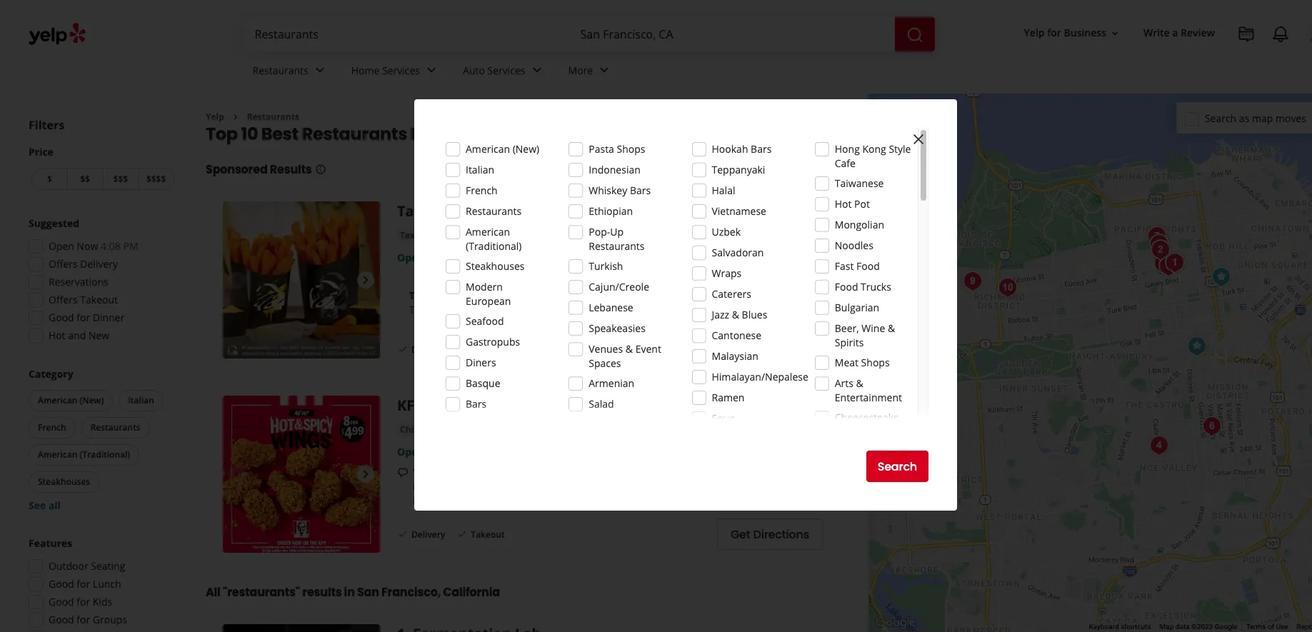 Task type: locate. For each thing, give the bounding box(es) containing it.
1 horizontal spatial (new)
[[513, 142, 540, 156]]

whiskey
[[589, 184, 628, 197]]

speakeasies
[[589, 322, 646, 335]]

2 vertical spatial delivery
[[412, 529, 446, 541]]

hot for hot and new
[[49, 329, 66, 342]]

0 vertical spatial next image
[[357, 272, 375, 289]]

24 chevron down v2 image left home on the left
[[311, 62, 329, 79]]

american (new) inside search dialog
[[466, 142, 540, 156]]

1 horizontal spatial california
[[583, 123, 668, 146]]

italian up restaurants button
[[128, 395, 154, 407]]

services right home on the left
[[382, 63, 420, 77]]

burgers button
[[492, 229, 531, 243]]

24 chevron down v2 image right more
[[596, 62, 613, 79]]

& inside venues & event spaces
[[626, 342, 633, 356]]

16 checkmark v2 image down busy.
[[457, 529, 468, 540]]

2 horizontal spatial to
[[701, 480, 710, 493]]

francisco,
[[492, 123, 580, 146], [382, 585, 441, 601]]

slideshow element for taco bell
[[223, 202, 380, 359]]

next image for kfc
[[357, 466, 375, 483]]

cajun/creole
[[589, 280, 650, 294]]

hot
[[835, 197, 852, 211], [49, 329, 66, 342]]

2 16 checkmark v2 image from the left
[[457, 529, 468, 540]]

1 vertical spatial francisco,
[[382, 585, 441, 601]]

kfc down had
[[760, 480, 778, 493]]

0 horizontal spatial italian
[[128, 395, 154, 407]]

0 vertical spatial steakhouses
[[466, 259, 525, 273]]

4 good from the top
[[49, 613, 74, 627]]

1 horizontal spatial (traditional)
[[466, 239, 522, 253]]

1 24 chevron down v2 image from the left
[[311, 62, 329, 79]]

bell® left modern
[[435, 289, 462, 303]]

marina
[[607, 480, 640, 493]]

1 previous image from the top
[[229, 272, 246, 289]]

beer,
[[835, 322, 860, 335]]

next image
[[357, 272, 375, 289], [357, 466, 375, 483]]

1 vertical spatial california
[[443, 585, 500, 601]]

24 chevron down v2 image right "auto services"
[[529, 62, 546, 79]]

taco bell link
[[397, 202, 461, 221]]

16 info v2 image
[[315, 164, 326, 175]]

kids
[[93, 595, 112, 609]]

restaurants link up "best"
[[241, 51, 340, 93]]

1 horizontal spatial san
[[456, 123, 488, 146]]

today
[[533, 480, 562, 493]]

american
[[466, 142, 510, 156], [466, 225, 510, 239], [38, 395, 77, 407], [38, 449, 77, 461]]

1 vertical spatial offers
[[49, 293, 78, 307]]

1 vertical spatial delivery
[[412, 344, 446, 356]]

yelp left the 16 chevron right v2 icon
[[206, 111, 224, 123]]

open until 10:00 pm
[[397, 251, 493, 265]]

went
[[570, 480, 593, 493]]

offers down reservations
[[49, 293, 78, 307]]

fries left are
[[495, 303, 517, 317]]

san right results
[[357, 585, 379, 601]]

modern
[[466, 280, 503, 294]]

1 next image from the top
[[357, 272, 375, 289]]

american (traditional) inside button
[[38, 449, 130, 461]]

pm for open now 4:08 pm
[[123, 239, 138, 253]]

pot
[[855, 197, 871, 211]]

1 services from the left
[[382, 63, 420, 77]]

notifications image
[[1273, 26, 1290, 43]]

2 horizontal spatial bars
[[751, 142, 772, 156]]

lebanese
[[589, 301, 634, 314]]

restaurants up "best"
[[253, 63, 309, 77]]

0 vertical spatial shops
[[617, 142, 646, 156]]

malaysian
[[712, 350, 759, 363]]

good down outdoor
[[49, 578, 74, 591]]

review
[[1182, 26, 1216, 40]]

wings
[[437, 424, 462, 436]]

0 horizontal spatial hot
[[49, 329, 66, 342]]

0 vertical spatial american (traditional)
[[466, 225, 522, 253]]

for down offers takeout
[[77, 311, 90, 324]]

16 checkmark v2 image down the 16 speech v2 image
[[397, 529, 409, 540]]

delivery for 16 checkmark v2 image for delivery
[[412, 529, 446, 541]]

24 chevron down v2 image for auto services
[[529, 62, 546, 79]]

time.
[[627, 303, 653, 317]]

out
[[742, 480, 758, 493]]

shops up indonesian at the top of page
[[617, 142, 646, 156]]

previous image
[[229, 272, 246, 289], [229, 466, 246, 483]]

good down good for kids
[[49, 613, 74, 627]]

caterers
[[712, 287, 752, 301]]

bars down basque
[[466, 397, 487, 411]]

1 horizontal spatial i
[[564, 480, 567, 493]]

taco bell image
[[223, 202, 380, 359], [1208, 263, 1236, 292]]

seafood
[[466, 314, 504, 328]]

0 vertical spatial french
[[466, 184, 498, 197]]

top 10 best restaurants near san francisco, california
[[206, 123, 668, 146]]

it down magical!!
[[467, 480, 473, 493]]

1 horizontal spatial bars
[[630, 184, 651, 197]]

american inside american (traditional) button
[[38, 449, 77, 461]]

2 good from the top
[[49, 578, 74, 591]]

& for jazz & blues
[[732, 308, 740, 322]]

fermentation lab image
[[1161, 249, 1190, 277]]

san right near
[[456, 123, 488, 146]]

little shucker image
[[1147, 236, 1175, 264]]

auto services
[[463, 63, 526, 77]]

nacho up seafood
[[465, 289, 497, 303]]

restaurants link right the 16 chevron right v2 icon
[[247, 111, 299, 123]]

to left get
[[637, 466, 647, 479]]

(new) inside button
[[80, 395, 104, 407]]

0 horizontal spatial pm
[[123, 239, 138, 253]]

kfc up the chicken
[[397, 396, 424, 416]]

restaurants button
[[81, 417, 150, 439]]

armenian
[[589, 377, 635, 390]]

0 vertical spatial fries
[[500, 289, 524, 303]]

fries up are
[[500, 289, 524, 303]]

previous image for taco bell
[[229, 272, 246, 289]]

2 vertical spatial group
[[24, 537, 177, 633]]

they
[[731, 466, 753, 479]]

16 checkmark v2 image for delivery
[[397, 344, 409, 355]]

bars for whiskey bars
[[630, 184, 651, 197]]

takeout up dinner
[[80, 293, 118, 307]]

delivery for 16 checkmark v2 icon related to delivery
[[412, 344, 446, 356]]

hookah
[[712, 142, 749, 156]]

bars for hookah bars
[[751, 142, 772, 156]]

food up food trucks
[[857, 259, 880, 273]]

0 vertical spatial yelp
[[1025, 26, 1045, 40]]

1 vertical spatial slideshow element
[[223, 396, 380, 554]]

for for business
[[1048, 26, 1062, 40]]

yelp for business
[[1025, 26, 1107, 40]]

restaurants down up
[[589, 239, 645, 253]]

restaurants down italian button
[[91, 422, 141, 434]]

yelp for yelp for business
[[1025, 26, 1045, 40]]

steakhouses up all
[[38, 476, 90, 488]]

2 next image from the top
[[357, 466, 375, 483]]

0 vertical spatial francisco,
[[492, 123, 580, 146]]

auto services link
[[452, 51, 557, 93]]

didn't
[[476, 480, 502, 493]]

1 16 checkmark v2 image from the left
[[397, 344, 409, 355]]

to
[[637, 466, 647, 479], [595, 480, 605, 493], [701, 480, 710, 493]]

good for good for lunch
[[49, 578, 74, 591]]

group
[[24, 217, 177, 347], [26, 367, 177, 513], [24, 537, 177, 633]]

16 checkmark v2 image up the kfc link
[[397, 344, 409, 355]]

for left business
[[1048, 26, 1062, 40]]

0 vertical spatial previous image
[[229, 272, 246, 289]]

0 horizontal spatial bars
[[466, 397, 487, 411]]

1 vertical spatial yelp
[[206, 111, 224, 123]]

0 horizontal spatial search
[[878, 459, 918, 475]]

burgers
[[495, 230, 528, 242]]

fast
[[835, 259, 854, 273]]

1 horizontal spatial to
[[637, 466, 647, 479]]

french up mexican
[[466, 184, 498, 197]]

1 horizontal spatial in
[[568, 466, 577, 479]]

2 slideshow element from the top
[[223, 396, 380, 554]]

to down wings.
[[701, 480, 710, 493]]

0 horizontal spatial francisco,
[[382, 585, 441, 601]]

good for dinner
[[49, 311, 125, 324]]

1 16 checkmark v2 image from the left
[[397, 529, 409, 540]]

pm right 4:08
[[123, 239, 138, 253]]

(traditional)
[[466, 239, 522, 253], [80, 449, 130, 461]]

0 horizontal spatial 16 checkmark v2 image
[[397, 529, 409, 540]]

1 horizontal spatial hot
[[835, 197, 852, 211]]

kfc link
[[397, 396, 424, 416]]

search down classes
[[878, 459, 918, 475]]

for up good for kids
[[77, 578, 90, 591]]

bulgarian
[[835, 301, 880, 314]]

wanted down hot
[[663, 480, 698, 493]]

1 vertical spatial bell®
[[434, 303, 460, 317]]

0 horizontal spatial i
[[413, 480, 416, 493]]

style
[[889, 142, 912, 156]]

1 horizontal spatial steakhouses
[[466, 259, 525, 273]]

yelp inside button
[[1025, 26, 1045, 40]]

search inside button
[[878, 459, 918, 475]]

1 horizontal spatial italian
[[466, 163, 495, 177]]

2 services from the left
[[488, 63, 526, 77]]

hot down good for dinner in the left of the page
[[49, 329, 66, 342]]

hong
[[835, 142, 860, 156]]

good for good for dinner
[[49, 311, 74, 324]]

italian down the top 10 best restaurants near san francisco, california
[[466, 163, 495, 177]]

french down american (new) button
[[38, 422, 66, 434]]

repo
[[1298, 623, 1313, 631]]

0 horizontal spatial (new)
[[80, 395, 104, 407]]

0 vertical spatial bars
[[751, 142, 772, 156]]

(traditional) inside search dialog
[[466, 239, 522, 253]]

takeout
[[80, 293, 118, 307], [471, 344, 505, 356], [471, 529, 505, 541]]

it right there.
[[811, 480, 817, 493]]

good
[[49, 311, 74, 324], [49, 578, 74, 591], [49, 595, 74, 609], [49, 613, 74, 627]]

2 vertical spatial taco
[[410, 303, 431, 317]]

to right went
[[595, 480, 605, 493]]

sponsored
[[206, 162, 268, 178]]

takeout down didn't
[[471, 529, 505, 541]]

food down fast
[[835, 280, 859, 294]]

1 vertical spatial takeout
[[471, 344, 505, 356]]

lokma image
[[959, 267, 987, 296]]

0 vertical spatial hot
[[835, 197, 852, 211]]

0 vertical spatial restaurants link
[[241, 51, 340, 93]]

0 horizontal spatial steakhouses
[[38, 476, 90, 488]]

magical!!
[[448, 466, 489, 479]]

takeout down seafood
[[471, 344, 505, 356]]

2 16 checkmark v2 image from the left
[[457, 344, 468, 355]]

nacho down modern
[[462, 303, 492, 317]]

i left the was at the left bottom of page
[[413, 480, 416, 493]]

24 chevron down v2 image inside home services link
[[423, 62, 440, 79]]

0 vertical spatial (traditional)
[[466, 239, 522, 253]]

meat shops
[[835, 356, 890, 370]]

good up hot and new
[[49, 311, 74, 324]]

taco for taco bell
[[397, 202, 431, 221]]

for for dinner
[[77, 311, 90, 324]]

map region
[[803, 79, 1313, 633]]

for down good for kids
[[77, 613, 90, 627]]

0 horizontal spatial 16 checkmark v2 image
[[397, 344, 409, 355]]

for for groups
[[77, 613, 90, 627]]

american (traditional) inside search dialog
[[466, 225, 522, 253]]

1 vertical spatial shops
[[862, 356, 890, 370]]

price
[[29, 145, 54, 159]]

steakhouses up modern
[[466, 259, 525, 273]]

& inside beer, wine & spirits
[[888, 322, 896, 335]]

1 vertical spatial kfc
[[760, 480, 778, 493]]

0 horizontal spatial 24 chevron down v2 image
[[311, 62, 329, 79]]

2 previous image from the top
[[229, 466, 246, 483]]

1 slideshow element from the top
[[223, 202, 380, 359]]

data
[[1176, 623, 1190, 631]]

slideshow element
[[223, 202, 380, 359], [223, 396, 380, 554]]

wraps
[[712, 267, 742, 280]]

terms of use
[[1247, 623, 1289, 631]]

1 horizontal spatial wanted
[[663, 480, 698, 493]]

hot and new
[[49, 329, 110, 342]]

taco for taco bell® nacho fries taco bell® nacho fries are back for a limited time. read more
[[410, 289, 433, 303]]

1 offers from the top
[[49, 257, 78, 271]]

16 checkmark v2 image
[[397, 529, 409, 540], [457, 529, 468, 540]]

0 horizontal spatial american (traditional)
[[38, 449, 130, 461]]

& right arts
[[857, 377, 864, 390]]

open down tex-
[[397, 251, 424, 265]]

1 vertical spatial in
[[344, 585, 355, 601]]

0 vertical spatial search
[[1206, 111, 1237, 125]]

now
[[77, 239, 98, 253]]

beer, wine & spirits
[[835, 322, 896, 350]]

delivery
[[80, 257, 118, 271], [412, 344, 446, 356], [412, 529, 446, 541]]

delivery down open now 4:08 pm
[[80, 257, 118, 271]]

restaurants
[[253, 63, 309, 77], [247, 111, 299, 123], [302, 123, 408, 146], [466, 204, 522, 218], [589, 239, 645, 253], [91, 422, 141, 434]]

write a review
[[1144, 26, 1216, 40]]

24 chevron down v2 image inside more link
[[596, 62, 613, 79]]

indonesian
[[589, 163, 641, 177]]

shops up arts & entertainment
[[862, 356, 890, 370]]

1 vertical spatial bars
[[630, 184, 651, 197]]

delivery down it…"
[[412, 529, 446, 541]]

mex
[[418, 230, 436, 242]]

1 horizontal spatial yelp
[[1025, 26, 1045, 40]]

search button
[[867, 451, 929, 482]]

0 vertical spatial italian
[[466, 163, 495, 177]]

0 horizontal spatial (traditional)
[[80, 449, 130, 461]]

1 vertical spatial french
[[38, 422, 66, 434]]

2 vertical spatial bars
[[466, 397, 487, 411]]

0 vertical spatial offers
[[49, 257, 78, 271]]

american (new) button
[[29, 390, 113, 412]]

0 vertical spatial kfc
[[397, 396, 424, 416]]

1 24 chevron down v2 image from the left
[[423, 62, 440, 79]]

offers for offers takeout
[[49, 293, 78, 307]]

16 checkmark v2 image
[[397, 344, 409, 355], [457, 344, 468, 355]]

1 vertical spatial previous image
[[229, 466, 246, 483]]

pm right 10:00
[[478, 251, 493, 265]]

open now 4:08 pm
[[49, 239, 138, 253]]

1 vertical spatial san
[[357, 585, 379, 601]]

1 horizontal spatial american (traditional)
[[466, 225, 522, 253]]

for down good for lunch
[[77, 595, 90, 609]]

16 checkmark v2 image up the diners
[[457, 344, 468, 355]]

price group
[[29, 145, 177, 193]]

1 vertical spatial italian
[[128, 395, 154, 407]]

hot left pot
[[835, 197, 852, 211]]

and down good for dinner in the left of the page
[[68, 329, 86, 342]]

0 horizontal spatial shops
[[617, 142, 646, 156]]

24 chevron down v2 image
[[311, 62, 329, 79], [596, 62, 613, 79]]

bars
[[751, 142, 772, 156], [630, 184, 651, 197], [466, 397, 487, 411]]

bell® left seafood
[[434, 303, 460, 317]]

1 vertical spatial taco
[[410, 289, 433, 303]]

i left went
[[564, 480, 567, 493]]

0 horizontal spatial american (new)
[[38, 395, 104, 407]]

near
[[411, 123, 452, 146]]

cafe
[[835, 157, 856, 170]]

yelp for yelp link
[[206, 111, 224, 123]]

hot pot
[[835, 197, 871, 211]]

1 horizontal spatial 16 checkmark v2 image
[[457, 344, 468, 355]]

bars right "whiskey"
[[630, 184, 651, 197]]

1 good from the top
[[49, 311, 74, 324]]

close image
[[911, 131, 928, 148]]

uzbek
[[712, 225, 741, 239]]

write a review link
[[1139, 20, 1222, 46]]

24 chevron down v2 image inside auto services link
[[529, 62, 546, 79]]

spirits
[[835, 336, 864, 350]]

kfc
[[397, 396, 424, 416], [760, 480, 778, 493]]

None search field
[[243, 17, 938, 51]]

hot inside search dialog
[[835, 197, 852, 211]]

wanted up marina
[[600, 466, 635, 479]]

and up went
[[579, 466, 597, 479]]

24 chevron down v2 image
[[423, 62, 440, 79], [529, 62, 546, 79]]

& inside arts & entertainment
[[857, 377, 864, 390]]

1 horizontal spatial 16 checkmark v2 image
[[457, 529, 468, 540]]

good down good for lunch
[[49, 595, 74, 609]]

0 horizontal spatial it
[[467, 480, 473, 493]]

0 horizontal spatial services
[[382, 63, 420, 77]]

2 24 chevron down v2 image from the left
[[596, 62, 613, 79]]

mexican
[[448, 230, 484, 242]]

i
[[413, 480, 416, 493], [564, 480, 567, 493]]

it
[[467, 480, 473, 493], [811, 480, 817, 493]]

1 vertical spatial search
[[878, 459, 918, 475]]

fast food
[[835, 259, 880, 273]]

nono image
[[1150, 249, 1178, 278]]

hot for hot pot
[[835, 197, 852, 211]]

kfc image
[[223, 396, 380, 554]]

2 24 chevron down v2 image from the left
[[529, 62, 546, 79]]

24 chevron down v2 image for home services
[[423, 62, 440, 79]]

0 horizontal spatial taco bell image
[[223, 202, 380, 359]]

1 horizontal spatial search
[[1206, 111, 1237, 125]]

0 vertical spatial slideshow element
[[223, 202, 380, 359]]

in inside "this is magical!! yesterday came in and wanted to get 20 hot wings. they had just 4 and i was busy. it didn't work. today i went to marina and wanted to check out kfc there. it it…"
[[568, 466, 577, 479]]

trucks
[[861, 280, 892, 294]]

& left "event"
[[626, 342, 633, 356]]

16 chevron down v2 image
[[1110, 28, 1121, 39]]

2 offers from the top
[[49, 293, 78, 307]]

& right wine
[[888, 322, 896, 335]]

0 vertical spatial wanted
[[600, 466, 635, 479]]

24 chevron down v2 image left auto
[[423, 62, 440, 79]]

services right auto
[[488, 63, 526, 77]]

bars up teppanyaki
[[751, 142, 772, 156]]

1 horizontal spatial shops
[[862, 356, 890, 370]]

arts
[[835, 377, 854, 390]]

1 vertical spatial american (traditional)
[[38, 449, 130, 461]]

1 horizontal spatial kfc
[[760, 480, 778, 493]]

check
[[713, 480, 739, 493]]

1 horizontal spatial services
[[488, 63, 526, 77]]

and inside group
[[68, 329, 86, 342]]

3 good from the top
[[49, 595, 74, 609]]

0 vertical spatial group
[[24, 217, 177, 347]]

good for lunch
[[49, 578, 121, 591]]

& right jazz
[[732, 308, 740, 322]]

delivery left the diners
[[412, 344, 446, 356]]

1 horizontal spatial pm
[[478, 251, 493, 265]]

shops for meat shops
[[862, 356, 890, 370]]

in right results
[[344, 585, 355, 601]]

next image for taco bell
[[357, 272, 375, 289]]

for inside button
[[1048, 26, 1062, 40]]

diners
[[466, 356, 496, 370]]

offers up reservations
[[49, 257, 78, 271]]

search left the as
[[1206, 111, 1237, 125]]

french inside the french button
[[38, 422, 66, 434]]

steakhouses button
[[29, 472, 100, 493]]

0 horizontal spatial wanted
[[600, 466, 635, 479]]

in up went
[[568, 466, 577, 479]]

search image
[[907, 26, 924, 43]]

1 horizontal spatial 24 chevron down v2 image
[[596, 62, 613, 79]]

yelp left business
[[1025, 26, 1045, 40]]

open down suggested
[[49, 239, 74, 253]]



Task type: describe. For each thing, give the bounding box(es) containing it.
offers for offers delivery
[[49, 257, 78, 271]]

home
[[351, 63, 380, 77]]

16 checkmark v2 image for takeout
[[457, 529, 468, 540]]

group containing suggested
[[24, 217, 177, 347]]

himalayan/nepalese
[[712, 370, 809, 384]]

outdoor
[[49, 560, 88, 573]]

0 vertical spatial california
[[583, 123, 668, 146]]

just
[[776, 466, 793, 479]]

1 horizontal spatial francisco,
[[492, 123, 580, 146]]

dumpling story image
[[1145, 230, 1174, 259]]

see all
[[29, 499, 61, 512]]

shops for pasta shops
[[617, 142, 646, 156]]

memento sf image
[[1145, 432, 1174, 460]]

groups
[[93, 613, 127, 627]]

open up the 16 speech v2 image
[[397, 446, 424, 459]]

it…"
[[413, 494, 431, 508]]

2 i from the left
[[564, 480, 567, 493]]

search for search
[[878, 459, 918, 475]]

good for good for kids
[[49, 595, 74, 609]]

0 horizontal spatial california
[[443, 585, 500, 601]]

the snug image
[[1143, 222, 1172, 251]]

sponsored results
[[206, 162, 312, 178]]

(new) inside search dialog
[[513, 142, 540, 156]]

& for venues & event spaces
[[626, 342, 633, 356]]

restaurants up the "burgers"
[[466, 204, 522, 218]]

10
[[241, 123, 258, 146]]

bell
[[434, 202, 461, 221]]

good for good for groups
[[49, 613, 74, 627]]

restaurants up 16 info v2 icon
[[302, 123, 408, 146]]

and right 4
[[804, 466, 822, 479]]

for for lunch
[[77, 578, 90, 591]]

jazz
[[712, 308, 730, 322]]

4:08
[[101, 239, 121, 253]]

italian inside search dialog
[[466, 163, 495, 177]]

0 horizontal spatial kfc
[[397, 396, 424, 416]]

1 i from the left
[[413, 480, 416, 493]]

user actions element
[[1013, 18, 1313, 106]]

0 vertical spatial food
[[857, 259, 880, 273]]

italian inside button
[[128, 395, 154, 407]]

repo link
[[1298, 623, 1313, 631]]

marufuku ramen image
[[1155, 252, 1183, 281]]

search as map moves
[[1206, 111, 1307, 125]]

takeout for 16 checkmark v2 image for delivery
[[471, 529, 505, 541]]

outdoor seating
[[49, 560, 125, 573]]

24 chevron down v2 image for restaurants
[[311, 62, 329, 79]]

16 checkmark v2 image for takeout
[[457, 344, 468, 355]]

previous image for kfc
[[229, 466, 246, 483]]

tex-mex
[[400, 230, 436, 242]]

best
[[261, 123, 299, 146]]

1 it from the left
[[467, 480, 473, 493]]

teppanyaki
[[712, 163, 766, 177]]

bento peak image
[[994, 274, 1022, 302]]

restaurants inside button
[[91, 422, 141, 434]]

directions
[[754, 527, 810, 543]]

1 vertical spatial restaurants link
[[247, 111, 299, 123]]

results
[[303, 585, 342, 601]]

more link
[[557, 51, 625, 93]]

0 horizontal spatial in
[[344, 585, 355, 601]]

kong
[[863, 142, 887, 156]]

and down get
[[643, 480, 661, 493]]

restaurants inside 'business categories' element
[[253, 63, 309, 77]]

"this is magical!! yesterday came in and wanted to get 20 hot wings. they had just 4 and i was busy. it didn't work. today i went to marina and wanted to check out kfc there. it it…"
[[413, 466, 822, 508]]

good for groups
[[49, 613, 127, 627]]

noodles
[[835, 239, 874, 252]]

group containing category
[[26, 367, 177, 513]]

0 vertical spatial bell®
[[435, 289, 462, 303]]

for for kids
[[77, 595, 90, 609]]

business
[[1065, 26, 1107, 40]]

as
[[1240, 111, 1250, 125]]

kfc image
[[1183, 332, 1212, 361]]

bottega image
[[1198, 412, 1227, 441]]

taco bell
[[397, 202, 461, 221]]

group containing features
[[24, 537, 177, 633]]

business categories element
[[241, 51, 1313, 93]]

search for search as map moves
[[1206, 111, 1237, 125]]

keyboard
[[1090, 623, 1120, 631]]

more
[[676, 303, 702, 317]]

salad
[[589, 397, 614, 411]]

map
[[1160, 623, 1175, 631]]

classes
[[876, 432, 910, 445]]

"this
[[413, 466, 436, 479]]

kfc inside "this is magical!! yesterday came in and wanted to get 20 hot wings. they had just 4 and i was busy. it didn't work. today i went to marina and wanted to check out kfc there. it it…"
[[760, 480, 778, 493]]

slideshow element for kfc
[[223, 396, 380, 554]]

suggested
[[29, 217, 79, 230]]

$$ button
[[67, 168, 103, 190]]

american inside american (traditional)
[[466, 225, 510, 239]]

1 vertical spatial nacho
[[462, 303, 492, 317]]

tenderloin
[[537, 230, 587, 243]]

ramen
[[712, 391, 745, 405]]

taco bell® nacho fries taco bell® nacho fries are back for a limited time. read more
[[410, 289, 702, 317]]

0 vertical spatial takeout
[[80, 293, 118, 307]]

vietnamese
[[712, 204, 767, 218]]

0 vertical spatial nacho
[[465, 289, 497, 303]]

auto
[[463, 63, 485, 77]]

gastropubs
[[466, 335, 520, 349]]

chicken wings
[[400, 424, 462, 436]]

french inside search dialog
[[466, 184, 498, 197]]

mongolian
[[835, 218, 885, 232]]

services for home services
[[382, 63, 420, 77]]

yesterday
[[492, 466, 538, 479]]

italian button
[[119, 390, 164, 412]]

get directions link
[[718, 519, 823, 551]]

services for auto services
[[488, 63, 526, 77]]

more
[[569, 63, 593, 77]]

(traditional) inside button
[[80, 449, 130, 461]]

& for arts & entertainment
[[857, 377, 864, 390]]

projects image
[[1239, 26, 1256, 43]]

cantonese
[[712, 329, 762, 342]]

top
[[206, 123, 238, 146]]

halal
[[712, 184, 736, 197]]

takeout for 16 checkmark v2 icon related to delivery
[[471, 344, 505, 356]]

0 vertical spatial delivery
[[80, 257, 118, 271]]

24 chevron down v2 image for more
[[596, 62, 613, 79]]

yelp for business button
[[1019, 20, 1127, 46]]

search dialog
[[0, 0, 1313, 633]]

$$$$ button
[[138, 168, 174, 190]]

0 horizontal spatial to
[[595, 480, 605, 493]]

wine
[[862, 322, 886, 335]]

american (new) inside american (new) button
[[38, 395, 104, 407]]

16 speech v2 image
[[397, 468, 409, 479]]

chicken wings button
[[397, 423, 465, 438]]

restaurants right the 16 chevron right v2 icon
[[247, 111, 299, 123]]

"restaurants"
[[223, 585, 300, 601]]

google image
[[873, 614, 920, 633]]

2 it from the left
[[811, 480, 817, 493]]

basque
[[466, 377, 501, 390]]

mexican button
[[445, 229, 486, 243]]

for
[[563, 303, 578, 317]]

meat
[[835, 356, 859, 370]]

open for until
[[397, 251, 424, 265]]

pop-
[[589, 225, 611, 239]]

1 vertical spatial fries
[[495, 303, 517, 317]]

reservations
[[49, 275, 108, 289]]

filters
[[29, 117, 64, 133]]

16 checkmark v2 image for delivery
[[397, 529, 409, 540]]

venues
[[589, 342, 623, 356]]

cooking
[[835, 432, 873, 445]]

taiwanese
[[835, 177, 884, 190]]

google
[[1216, 623, 1238, 631]]

1 vertical spatial food
[[835, 280, 859, 294]]

keyboard shortcuts button
[[1090, 623, 1152, 633]]

offers takeout
[[49, 293, 118, 307]]

results
[[270, 162, 312, 178]]

american inside american (new) button
[[38, 395, 77, 407]]

$$
[[80, 173, 90, 185]]

steakhouses inside button
[[38, 476, 90, 488]]

there.
[[781, 480, 808, 493]]

burgers link
[[492, 229, 531, 243]]

work.
[[505, 480, 531, 493]]

hot
[[681, 466, 696, 479]]

hong kong style cafe
[[835, 142, 912, 170]]

up
[[611, 225, 624, 239]]

of
[[1269, 623, 1275, 631]]

mexican link
[[445, 229, 486, 243]]

16 chevron right v2 image
[[230, 111, 241, 123]]

seating
[[91, 560, 125, 573]]

1 horizontal spatial taco bell image
[[1208, 263, 1236, 292]]

steakhouses inside search dialog
[[466, 259, 525, 273]]

european
[[466, 294, 511, 308]]

1 vertical spatial wanted
[[663, 480, 698, 493]]

offers delivery
[[49, 257, 118, 271]]

pm for open until 10:00 pm
[[478, 251, 493, 265]]

open for now
[[49, 239, 74, 253]]



Task type: vqa. For each thing, say whether or not it's contained in the screenshot.
right wanted
yes



